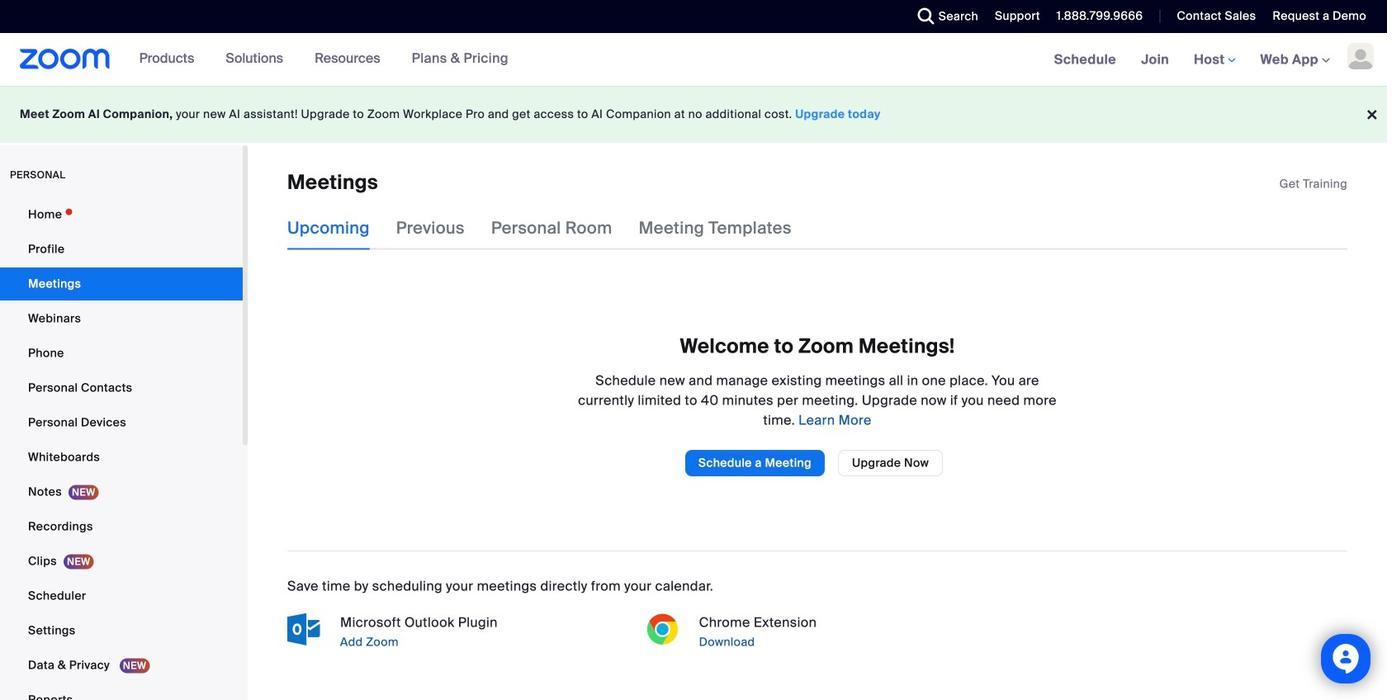 Task type: locate. For each thing, give the bounding box(es) containing it.
application
[[1280, 176, 1348, 192]]

footer
[[0, 86, 1387, 143]]

meetings navigation
[[1042, 33, 1387, 87]]

product information navigation
[[127, 33, 521, 86]]

banner
[[0, 33, 1387, 87]]



Task type: vqa. For each thing, say whether or not it's contained in the screenshot.
meetings "Navigation"
yes



Task type: describe. For each thing, give the bounding box(es) containing it.
tabs of meeting tab list
[[287, 207, 818, 250]]

profile picture image
[[1348, 43, 1374, 69]]

personal menu menu
[[0, 198, 243, 700]]

zoom logo image
[[20, 49, 110, 69]]



